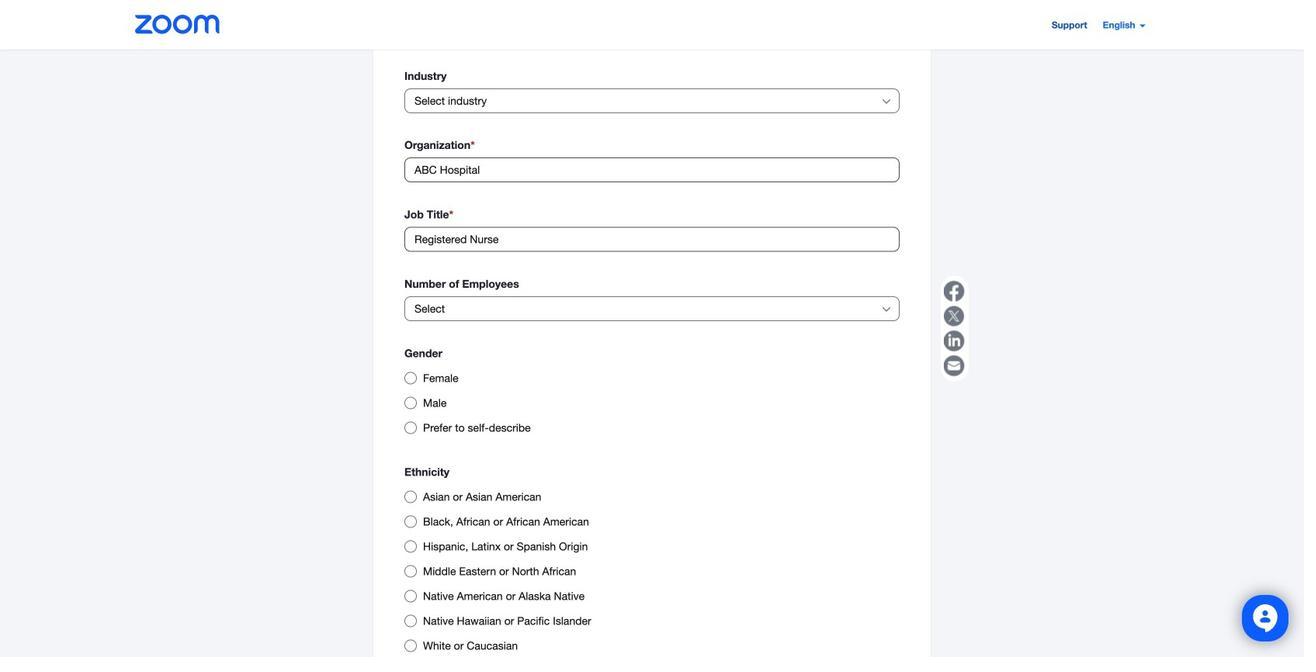 Task type: locate. For each thing, give the bounding box(es) containing it.
zoom logo image
[[135, 15, 220, 34]]

2 show options image from the top
[[880, 304, 893, 316]]

Your phone number text field
[[405, 19, 900, 44]]

show options image for industry text box
[[880, 95, 893, 108]]

0 vertical spatial show options image
[[880, 95, 893, 108]]

application
[[941, 276, 969, 382]]

Your job title text field
[[405, 227, 900, 252]]

1 show options image from the top
[[880, 95, 893, 108]]

Your organization text field
[[405, 158, 900, 183]]

show options image
[[880, 95, 893, 108], [880, 304, 893, 316]]

1 vertical spatial show options image
[[880, 304, 893, 316]]

show options image for number of employees text field
[[880, 304, 893, 316]]



Task type: describe. For each thing, give the bounding box(es) containing it.
Industry text field
[[415, 89, 880, 112]]

Number of Employees text field
[[415, 297, 880, 321]]

gender option group
[[405, 366, 900, 440]]

ethnicity option group
[[405, 485, 900, 658]]



